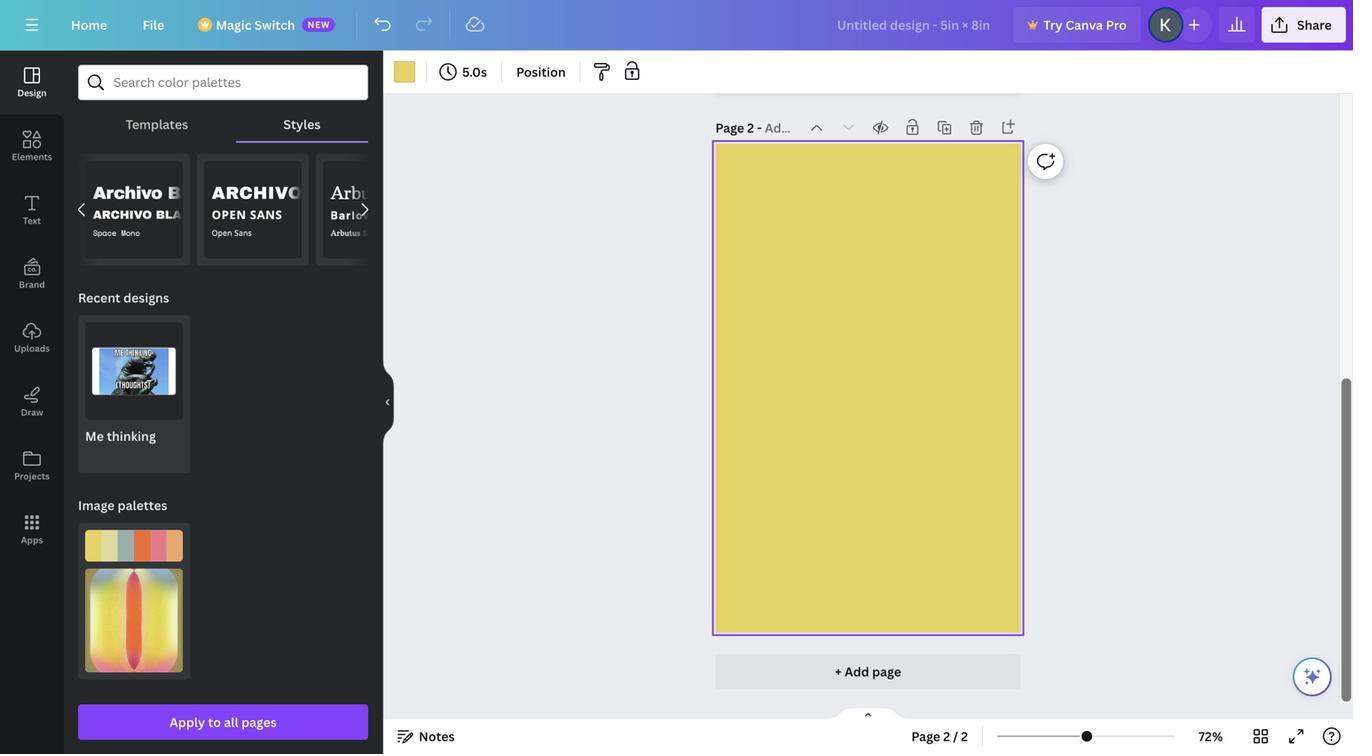 Task type: vqa. For each thing, say whether or not it's contained in the screenshot.
See all button
yes



Task type: describe. For each thing, give the bounding box(es) containing it.
main menu bar
[[0, 0, 1353, 51]]

recent
[[78, 289, 120, 306]]

/
[[953, 728, 958, 745]]

apps
[[21, 534, 43, 546]]

page 2 -
[[715, 119, 765, 136]]

5.0s
[[462, 63, 487, 80]]

add
[[845, 663, 869, 680]]

page 2 / 2 button
[[904, 722, 975, 751]]

font sets
[[78, 128, 133, 145]]

notes button
[[390, 722, 462, 751]]

side panel tab list
[[0, 51, 64, 562]]

magic
[[216, 16, 252, 33]]

+ add page
[[835, 663, 901, 680]]

templates
[[126, 116, 188, 133]]

page 2 / 2
[[911, 728, 968, 745]]

#e8d253 image
[[394, 61, 415, 83]]

projects button
[[0, 434, 64, 498]]

dreamy escapism oblongs image
[[85, 569, 183, 673]]

magic switch
[[216, 16, 295, 33]]

share
[[1297, 16, 1332, 33]]

text
[[23, 215, 41, 227]]

5.0s button
[[434, 58, 494, 86]]

sets
[[109, 128, 133, 145]]

apply to all pages
[[170, 714, 277, 731]]

72% button
[[1182, 722, 1239, 751]]

Page title text field
[[765, 119, 797, 137]]

+
[[835, 663, 842, 680]]

try canva pro button
[[1013, 7, 1141, 43]]

designs
[[123, 289, 169, 306]]

2 for -
[[747, 119, 754, 136]]

canva
[[1066, 16, 1103, 33]]

2 horizontal spatial 2
[[961, 728, 968, 745]]

position button
[[509, 58, 573, 86]]

uploads button
[[0, 306, 64, 370]]

text button
[[0, 178, 64, 242]]

styles button
[[236, 107, 368, 141]]

show pages image
[[826, 706, 911, 720]]

me
[[85, 428, 104, 445]]

apply
[[170, 714, 205, 731]]

file
[[143, 16, 164, 33]]

elements button
[[0, 114, 64, 178]]

hide image
[[382, 360, 394, 445]]

home
[[71, 16, 107, 33]]

palettes
[[118, 497, 167, 514]]

switch
[[254, 16, 295, 33]]

apply to all pages button
[[78, 704, 368, 740]]



Task type: locate. For each thing, give the bounding box(es) containing it.
see all button
[[332, 119, 370, 154]]

-
[[757, 119, 762, 136]]

pro
[[1106, 16, 1127, 33]]

projects
[[14, 470, 50, 482]]

Search color palettes search field
[[114, 66, 333, 99]]

all inside "button"
[[224, 714, 238, 731]]

try
[[1043, 16, 1063, 33]]

templates button
[[78, 107, 236, 141]]

canva assistant image
[[1302, 666, 1323, 688]]

page left the /
[[911, 728, 940, 745]]

0 horizontal spatial all
[[224, 714, 238, 731]]

elements
[[12, 151, 52, 163]]

all
[[356, 130, 368, 144], [224, 714, 238, 731]]

0 vertical spatial page
[[715, 119, 744, 136]]

page inside button
[[911, 728, 940, 745]]

0 horizontal spatial 2
[[747, 119, 754, 136]]

image
[[78, 497, 115, 514]]

design
[[17, 87, 47, 99]]

all right see
[[356, 130, 368, 144]]

recent designs
[[78, 289, 169, 306]]

thinking
[[107, 428, 156, 445]]

2 left the /
[[943, 728, 950, 745]]

brand button
[[0, 242, 64, 306]]

file button
[[128, 7, 179, 43]]

page for page 2 / 2
[[911, 728, 940, 745]]

pages
[[241, 714, 277, 731]]

home link
[[57, 7, 121, 43]]

72%
[[1199, 728, 1223, 745]]

2 left -
[[747, 119, 754, 136]]

#e8d253 image
[[394, 61, 415, 83]]

apps button
[[0, 498, 64, 562]]

page
[[872, 663, 901, 680]]

1 vertical spatial all
[[224, 714, 238, 731]]

position
[[516, 63, 566, 80]]

image palettes
[[78, 497, 167, 514]]

design button
[[0, 51, 64, 114]]

2
[[747, 119, 754, 136], [943, 728, 950, 745], [961, 728, 968, 745]]

+ add page button
[[715, 654, 1021, 689]]

page
[[715, 119, 744, 136], [911, 728, 940, 745]]

uploads
[[14, 342, 50, 354]]

1 horizontal spatial all
[[356, 130, 368, 144]]

notes
[[419, 728, 455, 745]]

2 right the /
[[961, 728, 968, 745]]

Design title text field
[[823, 7, 1006, 43]]

all right to
[[224, 714, 238, 731]]

new
[[308, 19, 330, 31]]

1 horizontal spatial page
[[911, 728, 940, 745]]

0 horizontal spatial page
[[715, 119, 744, 136]]

see
[[334, 130, 353, 144]]

see all
[[334, 130, 368, 144]]

1 vertical spatial page
[[911, 728, 940, 745]]

font sets button
[[76, 119, 135, 154]]

1 horizontal spatial 2
[[943, 728, 950, 745]]

all inside button
[[356, 130, 368, 144]]

me thinking button
[[78, 315, 190, 473]]

page left -
[[715, 119, 744, 136]]

0 vertical spatial all
[[356, 130, 368, 144]]

brand
[[19, 279, 45, 291]]

font
[[78, 128, 106, 145]]

draw
[[21, 406, 43, 418]]

styles
[[283, 116, 321, 133]]

page for page 2 -
[[715, 119, 744, 136]]

share button
[[1262, 7, 1346, 43]]

to
[[208, 714, 221, 731]]

draw button
[[0, 370, 64, 434]]

me thinking
[[85, 428, 156, 445]]

try canva pro
[[1043, 16, 1127, 33]]

2 for /
[[943, 728, 950, 745]]



